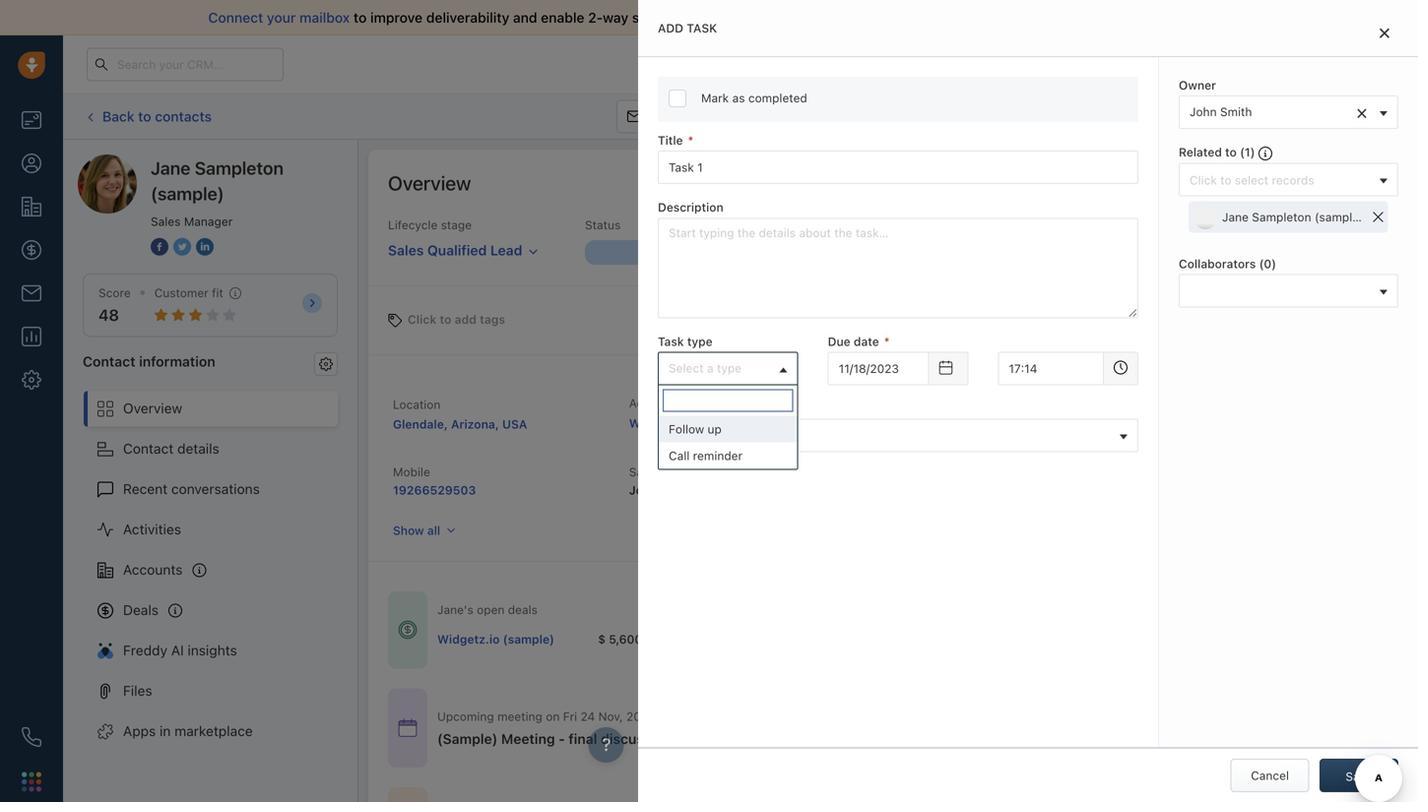Task type: locate. For each thing, give the bounding box(es) containing it.
jane right 'with'
[[1288, 412, 1314, 426]]

deals
[[508, 603, 538, 617]]

meeting inside "button"
[[1013, 110, 1059, 124]]

1 vertical spatial sampleton
[[1252, 210, 1312, 224]]

0 horizontal spatial smith
[[661, 484, 694, 498]]

glendale,
[[393, 418, 448, 431]]

task inside button
[[938, 110, 963, 124]]

list box
[[659, 416, 797, 469]]

select down task type at the top
[[669, 361, 704, 375]]

0 horizontal spatial (
[[1240, 145, 1245, 159]]

2 vertical spatial john
[[629, 484, 658, 498]]

john smith inside × tab panel
[[1190, 105, 1252, 119]]

meeting left on
[[497, 710, 543, 724]]

sales qualified lead
[[388, 242, 522, 259]]

select down "outcome" at the bottom of page
[[669, 429, 704, 442]]

a for scheduled
[[1175, 412, 1181, 426]]

1 horizontal spatial jane sampleton (sample)
[[1222, 210, 1364, 224]]

john
[[1190, 105, 1217, 119], [1112, 456, 1139, 470], [629, 484, 658, 498]]

0 horizontal spatial )
[[1251, 145, 1255, 159]]

call inside option
[[669, 449, 690, 463]]

call inside button
[[726, 110, 747, 124]]

accounts widgetz.io (sample)
[[629, 396, 746, 431]]

the left deal on the bottom right of the page
[[717, 731, 738, 747]]

widgetz.io
[[629, 417, 692, 431], [437, 633, 500, 646]]

0 vertical spatial the
[[1112, 429, 1130, 443]]

0 horizontal spatial overview
[[123, 400, 182, 417]]

call for call reminder
[[669, 449, 690, 463]]

1 vertical spatial john smith
[[1112, 456, 1175, 470]]

back to contacts
[[102, 108, 212, 124]]

select a type button
[[658, 352, 798, 386]]

of
[[666, 9, 679, 26]]

in left 21
[[958, 58, 967, 70]]

mng settings image
[[319, 357, 333, 371]]

1 vertical spatial widgetz.io (sample) link
[[437, 631, 555, 648]]

task up select a type
[[658, 335, 684, 348]]

19266529503 link
[[393, 484, 476, 498]]

0 vertical spatial meeting
[[1184, 412, 1229, 426]]

2 select from the top
[[669, 429, 704, 442]]

contact
[[83, 353, 135, 370], [123, 441, 174, 457]]

2 horizontal spatial jane
[[1288, 412, 1314, 426]]

0 horizontal spatial john
[[629, 484, 658, 498]]

sales up "facebook circled" icon on the left top of page
[[151, 215, 181, 229]]

in right apps at the left of page
[[160, 723, 171, 740]]

reminder
[[693, 449, 743, 463]]

janesampleton@gmail.com
[[865, 417, 1021, 431]]

deal
[[742, 731, 770, 747]]

related
[[1179, 145, 1222, 159]]

recent
[[123, 481, 168, 497]]

smith down requirements
[[1143, 456, 1175, 470]]

task type
[[658, 335, 713, 348]]

widgetz.io inside "widgetz.io (sample)" link
[[437, 633, 500, 646]]

0 horizontal spatial in
[[160, 723, 171, 740]]

select
[[669, 361, 704, 375], [669, 429, 704, 442]]

call
[[726, 110, 747, 124], [669, 449, 690, 463]]

apps in marketplace
[[123, 723, 253, 740]]

1 horizontal spatial a
[[1175, 412, 1181, 426]]

meeting
[[1184, 412, 1229, 426], [497, 710, 543, 724]]

a inside dropdown button
[[707, 361, 714, 375]]

stage
[[441, 218, 472, 232]]

sampleton up manager
[[195, 158, 284, 179]]

1 vertical spatial the
[[717, 731, 738, 747]]

trial
[[907, 58, 926, 70]]

10:00
[[688, 710, 719, 724]]

1 vertical spatial meeting
[[501, 731, 555, 747]]

0 vertical spatial )
[[1251, 145, 1255, 159]]

1 vertical spatial task
[[658, 335, 684, 348]]

1 horizontal spatial john
[[1112, 456, 1139, 470]]

1 horizontal spatial in
[[958, 58, 967, 70]]

jane inside scheduled a meeting later with jane to discuss the requirements
[[1288, 412, 1314, 426]]

0 vertical spatial in
[[958, 58, 967, 70]]

1 vertical spatial select
[[669, 429, 704, 442]]

contact down 48 button
[[83, 353, 135, 370]]

1 horizontal spatial accounts
[[629, 396, 681, 410]]

1 vertical spatial jane sampleton (sample)
[[1222, 210, 1364, 224]]

contacts
[[155, 108, 212, 124]]

0 vertical spatial type
[[687, 335, 713, 348]]

accounts for accounts
[[123, 562, 183, 578]]

a
[[707, 361, 714, 375], [1175, 412, 1181, 426]]

container_wx8msf4aqz5i3rn1 image
[[398, 621, 418, 640], [398, 719, 418, 738]]

meeting down explore
[[1013, 110, 1059, 124]]

an
[[707, 429, 721, 442]]

) right lost
[[1272, 257, 1276, 271]]

glendale, arizona, usa link
[[393, 418, 527, 431]]

1 horizontal spatial )
[[1272, 257, 1276, 271]]

linkedin circled image
[[196, 236, 214, 258]]

1 horizontal spatial type
[[717, 361, 742, 375]]

0 vertical spatial smith
[[1220, 105, 1252, 119]]

sms
[[830, 110, 855, 124]]

type up follow up option
[[717, 361, 742, 375]]

smith inside sales owner john smith
[[661, 484, 694, 498]]

marketplace
[[174, 723, 253, 740]]

0 vertical spatial jane sampleton (sample)
[[151, 158, 284, 204]]

new
[[645, 246, 671, 260]]

0 vertical spatial container_wx8msf4aqz5i3rn1 image
[[398, 621, 418, 640]]

smith inside × tab panel
[[1220, 105, 1252, 119]]

due
[[828, 335, 851, 348]]

1 vertical spatial widgetz.io
[[437, 633, 500, 646]]

0 horizontal spatial a
[[707, 361, 714, 375]]

2 horizontal spatial john
[[1190, 105, 1217, 119]]

1 vertical spatial type
[[717, 361, 742, 375]]

widgetz.io (sample) link down open
[[437, 631, 555, 648]]

jane sampleton (sample) down customize
[[1222, 210, 1364, 224]]

1 horizontal spatial sampleton
[[1252, 210, 1312, 224]]

widgetz.io down jane's
[[437, 633, 500, 646]]

meeting
[[1013, 110, 1059, 124], [501, 731, 555, 747]]

accounts down activities
[[123, 562, 183, 578]]

0
[[1264, 257, 1272, 271]]

1 vertical spatial call
[[669, 449, 690, 463]]

sales qualified lead link
[[388, 234, 539, 261]]

24
[[581, 710, 595, 724]]

widgetz.io down "outcome" at the bottom of page
[[629, 417, 692, 431]]

to left 1
[[1225, 145, 1237, 159]]

list box inside × tab panel
[[659, 416, 797, 469]]

overview up lifecycle stage
[[388, 171, 471, 195]]

apps
[[123, 723, 156, 740]]

sales owner john smith
[[629, 465, 696, 498]]

0 vertical spatial task
[[938, 110, 963, 124]]

0 vertical spatial john
[[1190, 105, 1217, 119]]

(sample) inside accounts widgetz.io (sample)
[[695, 417, 746, 431]]

sales left activities
[[1109, 110, 1139, 124]]

1 horizontal spatial smith
[[1143, 456, 1175, 470]]

1 vertical spatial (
[[1259, 257, 1264, 271]]

meeting left 'later'
[[1184, 412, 1229, 426]]

0 vertical spatial select
[[669, 361, 704, 375]]

select a type
[[669, 361, 742, 375]]

customer
[[154, 286, 209, 300]]

1 horizontal spatial overview
[[388, 171, 471, 195]]

0 vertical spatial accounts
[[629, 396, 681, 410]]

call for call
[[726, 110, 747, 124]]

john inside sales owner john smith
[[629, 484, 658, 498]]

type up select a type
[[687, 335, 713, 348]]

0 horizontal spatial jane sampleton (sample)
[[151, 158, 284, 204]]

1 vertical spatial overview
[[123, 400, 182, 417]]

call down as
[[726, 110, 747, 124]]

jane sampleton (sample)
[[151, 158, 284, 204], [1222, 210, 1364, 224]]

sales down lifecycle
[[388, 242, 424, 259]]

select for select an outcome
[[669, 429, 704, 442]]

container_wx8msf4aqz5i3rn1 image
[[772, 733, 786, 746]]

1 vertical spatial accounts
[[123, 562, 183, 578]]

accounts
[[629, 396, 681, 410], [123, 562, 183, 578]]

none search field inside × tab panel
[[663, 389, 794, 412]]

None text field
[[998, 352, 1104, 386]]

scheduled
[[1112, 412, 1171, 426]]

call reminder option
[[659, 443, 797, 469]]

call up owner
[[669, 449, 690, 463]]

1 vertical spatial container_wx8msf4aqz5i3rn1 image
[[398, 719, 418, 738]]

container_wx8msf4aqz5i3rn1 image left 'widgetz.io (sample)'
[[398, 621, 418, 640]]

sales
[[1109, 110, 1139, 124], [151, 215, 181, 229], [388, 242, 424, 259], [629, 465, 659, 479]]

1 vertical spatial contact
[[123, 441, 174, 457]]

the down scheduled
[[1112, 429, 1130, 443]]

accounts inside accounts widgetz.io (sample)
[[629, 396, 681, 410]]

1 horizontal spatial call
[[726, 110, 747, 124]]

jane down contacts
[[151, 158, 190, 179]]

0 vertical spatial widgetz.io
[[629, 417, 692, 431]]

save
[[1346, 770, 1373, 784]]

the
[[1112, 429, 1130, 443], [717, 731, 738, 747]]

arizona,
[[451, 418, 499, 431]]

to right mailbox
[[354, 9, 367, 26]]

1 horizontal spatial (
[[1259, 257, 1264, 271]]

0 horizontal spatial sampleton
[[195, 158, 284, 179]]

contact up recent at the left of page
[[123, 441, 174, 457]]

upcoming meeting on fri 24 nov, 2023 from 10:00 to 11:00
[[437, 710, 767, 724]]

0 horizontal spatial widgetz.io (sample) link
[[437, 631, 555, 648]]

a down task type at the top
[[707, 361, 714, 375]]

plans
[[1092, 57, 1123, 71]]

0 horizontal spatial meeting
[[501, 731, 555, 747]]

to left add
[[440, 313, 452, 327]]

your trial ends in 21 days
[[880, 58, 1009, 70]]

1 horizontal spatial the
[[1112, 429, 1130, 443]]

11:00
[[737, 710, 767, 724]]

mark
[[701, 91, 729, 105]]

2 horizontal spatial smith
[[1220, 105, 1252, 119]]

john smith down requirements
[[1112, 456, 1175, 470]]

0 horizontal spatial accounts
[[123, 562, 183, 578]]

follow up option
[[659, 416, 797, 443]]

2 vertical spatial smith
[[661, 484, 694, 498]]

0 horizontal spatial meeting
[[497, 710, 543, 724]]

select inside button
[[669, 429, 704, 442]]

meeting button
[[984, 100, 1069, 133]]

widgetz.io inside accounts widgetz.io (sample)
[[629, 417, 692, 431]]

select inside dropdown button
[[669, 361, 704, 375]]

1 horizontal spatial meeting
[[1013, 110, 1059, 124]]

Search your CRM... text field
[[87, 48, 284, 81]]

smith up 1
[[1220, 105, 1252, 119]]

type inside dropdown button
[[717, 361, 742, 375]]

mark as completed
[[701, 91, 807, 105]]

score 48
[[98, 286, 131, 325]]

0 horizontal spatial call
[[669, 449, 690, 463]]

task down your trial ends in 21 days
[[938, 110, 963, 124]]

1 horizontal spatial meeting
[[1184, 412, 1229, 426]]

and
[[513, 9, 537, 26]]

0 horizontal spatial task
[[658, 335, 684, 348]]

) up click to select records search field
[[1251, 145, 1255, 159]]

john inside × tab panel
[[1190, 105, 1217, 119]]

jane's
[[437, 603, 474, 617]]

lost
[[1225, 246, 1249, 260]]

customer fit
[[154, 286, 223, 300]]

negotiation / lost
[[1148, 246, 1249, 260]]

)
[[1251, 145, 1255, 159], [1272, 257, 1276, 271]]

details
[[177, 441, 219, 457]]

sampleton down customize
[[1252, 210, 1312, 224]]

( right lost
[[1259, 257, 1264, 271]]

(
[[1240, 145, 1245, 159], [1259, 257, 1264, 271]]

1 vertical spatial jane
[[1222, 210, 1249, 224]]

1 horizontal spatial widgetz.io
[[629, 417, 692, 431]]

twitter circled image
[[173, 236, 191, 258]]

-- text field
[[828, 352, 929, 386]]

smith down owner
[[661, 484, 694, 498]]

mailbox
[[299, 9, 350, 26]]

a up requirements
[[1175, 412, 1181, 426]]

( right related
[[1240, 145, 1245, 159]]

0 horizontal spatial widgetz.io
[[437, 633, 500, 646]]

1
[[1245, 145, 1251, 159]]

1 vertical spatial )
[[1272, 257, 1276, 271]]

negotiation / lost link
[[1121, 241, 1255, 265]]

1 select from the top
[[669, 361, 704, 375]]

widgetz.io (sample) link down "outcome" at the bottom of page
[[629, 417, 746, 431]]

1 vertical spatial in
[[160, 723, 171, 740]]

meeting down on
[[501, 731, 555, 747]]

contact for contact details
[[123, 441, 174, 457]]

john smith down owner
[[1190, 105, 1252, 119]]

1 horizontal spatial task
[[938, 110, 963, 124]]

in
[[958, 58, 967, 70], [160, 723, 171, 740]]

1 horizontal spatial widgetz.io (sample) link
[[629, 417, 746, 431]]

0 vertical spatial john smith
[[1190, 105, 1252, 119]]

accounts up "follow"
[[629, 396, 681, 410]]

0 horizontal spatial jane
[[151, 158, 190, 179]]

0 vertical spatial (
[[1240, 145, 1245, 159]]

(sample)
[[151, 183, 224, 204], [1315, 210, 1364, 224], [695, 417, 746, 431], [503, 633, 555, 646]]

task inside × tab panel
[[658, 335, 684, 348]]

row
[[437, 620, 1077, 659]]

freddy
[[123, 643, 167, 659]]

None search field
[[663, 389, 794, 412]]

overview up contact details
[[123, 400, 182, 417]]

connect
[[208, 9, 263, 26]]

sales left owner
[[629, 465, 659, 479]]

0 vertical spatial sampleton
[[195, 158, 284, 179]]

task for task type
[[658, 335, 684, 348]]

jane up lost
[[1222, 210, 1249, 224]]

negotiation
[[1148, 246, 1214, 260]]

sales manager
[[151, 215, 233, 229]]

sales inside sales owner john smith
[[629, 465, 659, 479]]

a inside scheduled a meeting later with jane to discuss the requirements
[[1175, 412, 1181, 426]]

1 horizontal spatial john smith
[[1190, 105, 1252, 119]]

jane inside × tab panel
[[1222, 210, 1249, 224]]

select for select a type
[[669, 361, 704, 375]]

0 vertical spatial call
[[726, 110, 747, 124]]

1 horizontal spatial jane
[[1222, 210, 1249, 224]]

2 vertical spatial jane
[[1288, 412, 1314, 426]]

jane sampleton (sample) up manager
[[151, 158, 284, 204]]

to left discuss
[[1318, 412, 1329, 426]]

container_wx8msf4aqz5i3rn1 image left upcoming
[[398, 719, 418, 738]]

0 vertical spatial a
[[707, 361, 714, 375]]

list box containing follow up
[[659, 416, 797, 469]]

location
[[393, 398, 441, 412]]

discuss
[[1332, 412, 1374, 426]]

0 vertical spatial meeting
[[1013, 110, 1059, 124]]

0 vertical spatial contact
[[83, 353, 135, 370]]

1 vertical spatial a
[[1175, 412, 1181, 426]]

to inside × tab panel
[[1225, 145, 1237, 159]]

facebook circled image
[[151, 236, 168, 258]]



Task type: vqa. For each thing, say whether or not it's contained in the screenshot.


Task type: describe. For each thing, give the bounding box(es) containing it.
sales for sales qualified lead
[[388, 242, 424, 259]]

0 vertical spatial overview
[[388, 171, 471, 195]]

sampleton inside × tab panel
[[1252, 210, 1312, 224]]

date
[[854, 335, 879, 348]]

conversations
[[171, 481, 260, 497]]

0 horizontal spatial the
[[717, 731, 738, 747]]

email
[[683, 9, 718, 26]]

email
[[646, 110, 676, 124]]

0 horizontal spatial john smith
[[1112, 456, 1175, 470]]

lifecycle
[[388, 218, 438, 232]]

customize overview
[[1266, 176, 1378, 190]]

1 container_wx8msf4aqz5i3rn1 image from the top
[[398, 621, 418, 640]]

(sample) meeting - final discussion about the deal
[[437, 731, 770, 747]]

close image
[[1380, 28, 1390, 39]]

sales for sales activities
[[1109, 110, 1139, 124]]

sync
[[632, 9, 663, 26]]

score
[[98, 286, 131, 300]]

files
[[123, 683, 152, 699]]

48 button
[[98, 306, 119, 325]]

2-
[[588, 9, 603, 26]]

on
[[546, 710, 560, 724]]

1 vertical spatial meeting
[[497, 710, 543, 724]]

2023
[[626, 710, 656, 724]]

21
[[970, 58, 982, 70]]

phone element
[[12, 718, 51, 757]]

to inside scheduled a meeting later with jane to discuss the requirements
[[1318, 412, 1329, 426]]

customize overview button
[[1237, 169, 1389, 197]]

requirements
[[1134, 429, 1207, 443]]

overview
[[1328, 176, 1378, 190]]

due date
[[828, 335, 879, 348]]

location glendale, arizona, usa
[[393, 398, 527, 431]]

$
[[598, 633, 606, 646]]

× tab panel
[[638, 0, 1418, 803]]

Click to select records search field
[[1185, 170, 1373, 190]]

contact for contact information
[[83, 353, 135, 370]]

explore
[[1046, 57, 1089, 71]]

scheduled a meeting later with jane to discuss the requirements
[[1112, 412, 1374, 443]]

connect your mailbox link
[[208, 9, 354, 26]]

sampleton inside jane sampleton (sample)
[[195, 158, 284, 179]]

2 container_wx8msf4aqz5i3rn1 image from the top
[[398, 719, 418, 738]]

email image
[[1223, 56, 1237, 73]]

a for select
[[707, 361, 714, 375]]

with
[[1261, 412, 1284, 426]]

Title text field
[[658, 151, 1139, 184]]

fri
[[563, 710, 577, 724]]

meeting inside scheduled a meeting later with jane to discuss the requirements
[[1184, 412, 1229, 426]]

add
[[455, 313, 477, 327]]

way
[[603, 9, 629, 26]]

jane sampleton (sample) inside × tab panel
[[1222, 210, 1364, 224]]

the inside scheduled a meeting later with jane to discuss the requirements
[[1112, 429, 1130, 443]]

save button
[[1320, 759, 1399, 793]]

all
[[427, 524, 440, 538]]

0 vertical spatial widgetz.io (sample) link
[[629, 417, 746, 431]]

as
[[732, 91, 745, 105]]

qualified
[[427, 242, 487, 259]]

janesampleton@gmail.com link
[[865, 414, 1021, 434]]

1 vertical spatial smith
[[1143, 456, 1175, 470]]

follow
[[669, 422, 704, 436]]

row containing widgetz.io (sample)
[[437, 620, 1077, 659]]

add task
[[658, 21, 717, 35]]

contact details
[[123, 441, 219, 457]]

$ 5,600
[[598, 633, 642, 646]]

cancel
[[1251, 769, 1289, 783]]

final
[[569, 731, 597, 747]]

contact information
[[83, 353, 215, 370]]

ends
[[929, 58, 955, 70]]

customize
[[1266, 176, 1325, 190]]

nov,
[[598, 710, 623, 724]]

accounts for accounts widgetz.io (sample)
[[629, 396, 681, 410]]

Start typing the details about the task… text field
[[658, 218, 1139, 318]]

related to ( 1 )
[[1179, 145, 1259, 159]]

0 vertical spatial jane
[[151, 158, 190, 179]]

0 horizontal spatial type
[[687, 335, 713, 348]]

task for task
[[938, 110, 963, 124]]

deliverability
[[426, 9, 509, 26]]

× dialog
[[638, 0, 1418, 803]]

(sample) inside × tab panel
[[1315, 210, 1364, 224]]

mobile 19266529503
[[393, 465, 476, 498]]

add
[[658, 21, 684, 35]]

sales activities
[[1109, 110, 1192, 124]]

(sample) inside jane sampleton (sample)
[[151, 183, 224, 204]]

new link
[[585, 240, 719, 265]]

(sample)
[[437, 731, 498, 747]]

improve
[[370, 9, 423, 26]]

negotiation / lost button
[[1121, 241, 1255, 265]]

click to add tags
[[408, 313, 505, 327]]

to right back
[[138, 108, 151, 124]]

call link
[[696, 100, 757, 133]]

connect your mailbox to improve deliverability and enable 2-way sync of email conversations.
[[208, 9, 817, 26]]

insights
[[188, 643, 237, 659]]

show all
[[393, 524, 440, 538]]

deals
[[123, 602, 159, 619]]

call reminder
[[669, 449, 743, 463]]

activities
[[123, 522, 181, 538]]

(sample) inside row
[[503, 633, 555, 646]]

explore plans
[[1046, 57, 1123, 71]]

freshworks switcher image
[[22, 772, 41, 792]]

/
[[1218, 246, 1221, 260]]

up
[[708, 422, 722, 436]]

task
[[687, 21, 717, 35]]

status
[[585, 218, 621, 232]]

jane's open deals
[[437, 603, 538, 617]]

your
[[267, 9, 296, 26]]

phone image
[[22, 728, 41, 748]]

sales for sales manager
[[151, 215, 181, 229]]

description
[[658, 201, 724, 214]]

widgetz.io (sample)
[[437, 633, 555, 646]]

completed
[[748, 91, 807, 105]]

email button
[[616, 100, 687, 133]]

collaborators
[[1179, 257, 1256, 271]]

owner
[[1179, 78, 1216, 92]]

follow up
[[669, 422, 722, 436]]

1 vertical spatial john
[[1112, 456, 1139, 470]]

to left the 11:00
[[723, 710, 734, 724]]

back
[[102, 108, 135, 124]]

later
[[1233, 412, 1258, 426]]

open
[[477, 603, 505, 617]]



